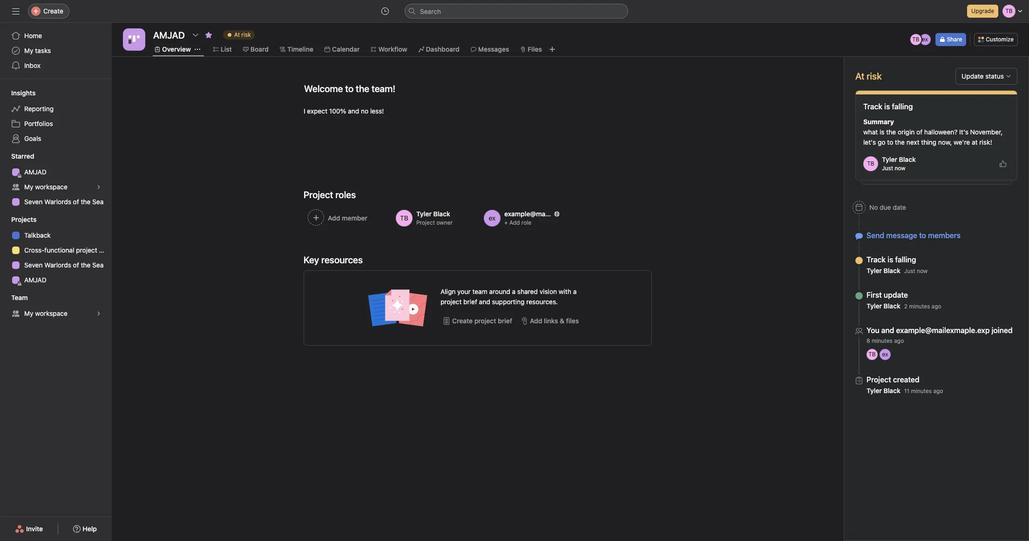 Task type: describe. For each thing, give the bounding box(es) containing it.
workspace for see details, my workspace icon
[[35, 183, 68, 191]]

resources.
[[527, 298, 558, 306]]

black inside tyler black just now
[[900, 156, 916, 164]]

create project brief
[[452, 317, 513, 325]]

my tasks link
[[6, 43, 106, 58]]

project inside align your team around a shared vision with a project brief and supporting resources.
[[441, 298, 462, 306]]

at risk button
[[219, 28, 259, 41]]

list link
[[213, 44, 232, 55]]

tyler black link inside latest status update element
[[882, 156, 916, 164]]

is inside track is falling tyler black just now
[[888, 256, 894, 264]]

files
[[566, 317, 579, 325]]

functional
[[44, 246, 74, 254]]

my inside global element
[[24, 47, 33, 55]]

teams element
[[0, 290, 112, 323]]

the inside projects element
[[81, 261, 91, 269]]

ago inside "project created tyler black 11 minutes ago"
[[934, 388, 944, 395]]

seven warlords of the sea link for amjad
[[6, 195, 106, 210]]

summary
[[864, 118, 895, 126]]

the inside starred element
[[81, 198, 91, 206]]

+
[[505, 219, 508, 226]]

board image
[[129, 34, 140, 45]]

tyler black link for project created
[[867, 387, 901, 395]]

2 vertical spatial tb
[[869, 351, 876, 358]]

1 horizontal spatial to
[[920, 232, 927, 240]]

create button
[[28, 4, 69, 19]]

projects element
[[0, 212, 112, 290]]

upgrade
[[972, 7, 995, 14]]

0 vertical spatial tb
[[913, 36, 920, 43]]

send message to members button
[[867, 232, 961, 240]]

no
[[361, 107, 369, 115]]

goals
[[24, 135, 41, 143]]

overview link
[[155, 44, 191, 55]]

hide sidebar image
[[12, 7, 20, 15]]

update
[[884, 291, 909, 300]]

0 vertical spatial and
[[348, 107, 359, 115]]

owner
[[437, 219, 453, 226]]

my workspace link for see details, my workspace image
[[6, 307, 106, 322]]

global element
[[0, 23, 112, 79]]

dashboard link
[[419, 44, 460, 55]]

members
[[929, 232, 961, 240]]

tyler black just now
[[882, 156, 916, 172]]

add member
[[328, 214, 368, 222]]

at risk
[[856, 71, 882, 82]]

my for see details, my workspace icon
[[24, 183, 33, 191]]

customize button
[[975, 33, 1019, 46]]

tyler black project owner
[[417, 210, 453, 226]]

workflow
[[379, 45, 408, 53]]

track is falling button
[[867, 255, 928, 265]]

projects button
[[0, 215, 37, 225]]

workspace for see details, my workspace image
[[35, 310, 68, 318]]

you
[[867, 327, 880, 335]]

project
[[417, 219, 435, 226]]

go
[[878, 138, 886, 146]]

role
[[522, 219, 532, 226]]

let's
[[864, 138, 877, 146]]

talkback link
[[6, 228, 106, 243]]

dashboard
[[426, 45, 460, 53]]

Search tasks, projects, and more text field
[[405, 4, 629, 19]]

first update button
[[867, 291, 942, 300]]

tyler black link for track
[[867, 267, 901, 275]]

home link
[[6, 28, 106, 43]]

list
[[221, 45, 232, 53]]

black inside "first update tyler black 2 minutes ago"
[[884, 302, 901, 310]]

you and example@mailexmaple.exp joined button
[[867, 326, 1013, 335]]

project inside button
[[475, 317, 496, 325]]

project created tyler black 11 minutes ago
[[867, 376, 944, 395]]

insights button
[[0, 89, 36, 98]]

just inside track is falling tyler black just now
[[905, 268, 916, 275]]

at risk
[[234, 31, 251, 38]]

track is falling tyler black just now
[[867, 256, 928, 275]]

and inside align your team around a shared vision with a project brief and supporting resources.
[[479, 298, 491, 306]]

update status button
[[956, 68, 1018, 85]]

board
[[251, 45, 269, 53]]

minutes for and
[[872, 338, 893, 345]]

of for amjad
[[73, 198, 79, 206]]

board link
[[243, 44, 269, 55]]

what
[[864, 128, 878, 136]]

supporting
[[492, 298, 525, 306]]

share button
[[936, 33, 967, 46]]

create for create project brief
[[452, 317, 473, 325]]

2 a from the left
[[573, 288, 577, 296]]

reporting
[[24, 105, 54, 113]]

minutes inside "project created tyler black 11 minutes ago"
[[912, 388, 932, 395]]

ago for update
[[932, 303, 942, 310]]

starred button
[[0, 152, 34, 161]]

seven for amjad
[[24, 198, 43, 206]]

tyler inside track is falling tyler black just now
[[867, 267, 882, 275]]

upgrade button
[[968, 5, 999, 18]]

no due date
[[870, 204, 907, 212]]

no due date button
[[849, 199, 911, 216]]

share
[[948, 36, 963, 43]]

cross-functional project plan link
[[6, 243, 112, 258]]

seven warlords of the sea for amjad
[[24, 198, 104, 206]]

files
[[528, 45, 542, 53]]

project created
[[867, 376, 920, 384]]

insights
[[11, 89, 36, 97]]

tab actions image
[[195, 47, 200, 52]]

team
[[11, 294, 28, 302]]

is inside summary what is the origin of halloween? it's november, let's go to the next thing now, we're at risk!
[[880, 128, 885, 136]]

my workspace link for see details, my workspace icon
[[6, 180, 106, 195]]

calendar
[[332, 45, 360, 53]]

send message to members
[[867, 232, 961, 240]]

+ add role
[[505, 219, 532, 226]]

track for track is falling
[[864, 103, 883, 111]]

date
[[893, 204, 907, 212]]

at
[[234, 31, 240, 38]]

november,
[[971, 128, 1003, 136]]

tb inside latest status update element
[[868, 160, 875, 167]]

amjad inside starred element
[[24, 168, 47, 176]]

track for track is falling tyler black just now
[[867, 256, 886, 264]]

i
[[304, 107, 305, 115]]

help
[[83, 526, 97, 534]]

falling
[[896, 256, 917, 264]]

now inside track is falling tyler black just now
[[918, 268, 928, 275]]

tyler inside tyler black just now
[[882, 156, 898, 164]]

projects
[[11, 216, 37, 224]]

invite button
[[9, 521, 49, 538]]

talkback
[[24, 232, 51, 239]]

now inside tyler black just now
[[895, 165, 906, 172]]

expect
[[307, 107, 328, 115]]

0 horizontal spatial add
[[510, 219, 520, 226]]

history image
[[382, 7, 389, 15]]

show options image
[[192, 31, 199, 39]]

of inside summary what is the origin of halloween? it's november, let's go to the next thing now, we're at risk!
[[917, 128, 923, 136]]

see details, my workspace image
[[96, 185, 102, 190]]

of for talkback
[[73, 261, 79, 269]]

track is falling
[[864, 103, 913, 111]]

add tab image
[[549, 46, 556, 53]]

insights element
[[0, 85, 112, 148]]



Task type: locate. For each thing, give the bounding box(es) containing it.
0 vertical spatial amjad link
[[6, 165, 106, 180]]

0 horizontal spatial brief
[[464, 298, 478, 306]]

2 seven warlords of the sea from the top
[[24, 261, 104, 269]]

minutes
[[910, 303, 931, 310], [872, 338, 893, 345], [912, 388, 932, 395]]

1 vertical spatial my workspace
[[24, 310, 68, 318]]

0 vertical spatial my workspace
[[24, 183, 68, 191]]

track down send
[[867, 256, 886, 264]]

0 vertical spatial brief
[[464, 298, 478, 306]]

1 vertical spatial ago
[[895, 338, 905, 345]]

warlords up talkback link
[[44, 198, 71, 206]]

brief down 'your' on the bottom
[[464, 298, 478, 306]]

1 amjad link from the top
[[6, 165, 106, 180]]

team button
[[0, 294, 28, 303]]

tyler black link down project created
[[867, 387, 901, 395]]

the left origin
[[887, 128, 897, 136]]

1 amjad from the top
[[24, 168, 47, 176]]

messages link
[[471, 44, 509, 55]]

minutes right 8 in the right of the page
[[872, 338, 893, 345]]

starred
[[11, 152, 34, 160]]

is
[[880, 128, 885, 136], [888, 256, 894, 264]]

first
[[867, 291, 882, 300]]

update status
[[962, 72, 1005, 80]]

at
[[972, 138, 978, 146]]

black down project created
[[884, 387, 901, 395]]

ex left share "button"
[[923, 36, 929, 43]]

tyler down go
[[882, 156, 898, 164]]

customize
[[987, 36, 1014, 43]]

my inside starred element
[[24, 183, 33, 191]]

sea for amjad
[[92, 198, 104, 206]]

2 horizontal spatial and
[[882, 327, 895, 335]]

1 vertical spatial just
[[905, 268, 916, 275]]

tyler down first
[[867, 302, 882, 310]]

0 vertical spatial is
[[880, 128, 885, 136]]

now down origin
[[895, 165, 906, 172]]

remove from starred image
[[205, 31, 212, 39]]

portfolios
[[24, 120, 53, 128]]

you and example@mailexmaple.exp joined 8 minutes ago
[[867, 327, 1013, 345]]

seven down 'cross-'
[[24, 261, 43, 269]]

seven warlords of the sea link for talkback
[[6, 258, 106, 273]]

see details, my workspace image
[[96, 311, 102, 317]]

now
[[895, 165, 906, 172], [918, 268, 928, 275]]

add
[[510, 219, 520, 226], [530, 317, 543, 325]]

my workspace link inside starred element
[[6, 180, 106, 195]]

ex
[[923, 36, 929, 43], [883, 351, 889, 358]]

amjad inside projects element
[[24, 276, 47, 284]]

0 vertical spatial seven warlords of the sea link
[[6, 195, 106, 210]]

0 vertical spatial track
[[864, 103, 883, 111]]

0 horizontal spatial create
[[43, 7, 63, 15]]

my workspace for my workspace link within the starred element
[[24, 183, 68, 191]]

add member button
[[304, 205, 388, 232]]

0 vertical spatial ex
[[923, 36, 929, 43]]

amjad link up "teams" 'element'
[[6, 273, 106, 288]]

sea inside projects element
[[92, 261, 104, 269]]

2 amjad from the top
[[24, 276, 47, 284]]

just inside tyler black just now
[[882, 165, 894, 172]]

create up the home link
[[43, 7, 63, 15]]

cross-functional project plan
[[24, 246, 112, 254]]

1 warlords from the top
[[44, 198, 71, 206]]

0 vertical spatial warlords
[[44, 198, 71, 206]]

to right go
[[888, 138, 894, 146]]

1 my from the top
[[24, 47, 33, 55]]

workspace inside "teams" 'element'
[[35, 310, 68, 318]]

project down align
[[441, 298, 462, 306]]

my for see details, my workspace image
[[24, 310, 33, 318]]

0 horizontal spatial ex
[[883, 351, 889, 358]]

is falling
[[885, 103, 913, 111]]

1 vertical spatial track
[[867, 256, 886, 264]]

origin
[[898, 128, 915, 136]]

warlords inside projects element
[[44, 261, 71, 269]]

0 horizontal spatial is
[[880, 128, 885, 136]]

tyler black link
[[882, 156, 916, 164], [867, 267, 901, 275], [867, 302, 901, 310], [867, 387, 901, 395]]

sea for talkback
[[92, 261, 104, 269]]

summary what is the origin of halloween? it's november, let's go to the next thing now, we're at risk!
[[864, 118, 1005, 146]]

0 vertical spatial create
[[43, 7, 63, 15]]

your
[[458, 288, 471, 296]]

0 vertical spatial my
[[24, 47, 33, 55]]

minutes inside "first update tyler black 2 minutes ago"
[[910, 303, 931, 310]]

sea
[[92, 198, 104, 206], [92, 261, 104, 269]]

tyler black link down next
[[882, 156, 916, 164]]

1 vertical spatial minutes
[[872, 338, 893, 345]]

0 vertical spatial now
[[895, 165, 906, 172]]

amjad link inside projects element
[[6, 273, 106, 288]]

1 vertical spatial workspace
[[35, 310, 68, 318]]

seven warlords of the sea inside starred element
[[24, 198, 104, 206]]

my workspace down starred at left
[[24, 183, 68, 191]]

my workspace link down team
[[6, 307, 106, 322]]

brief inside align your team around a shared vision with a project brief and supporting resources.
[[464, 298, 478, 306]]

1 vertical spatial now
[[918, 268, 928, 275]]

example@mailexmaple.exp up role
[[505, 210, 588, 218]]

1 horizontal spatial brief
[[498, 317, 513, 325]]

first update tyler black 2 minutes ago
[[867, 291, 942, 310]]

1 vertical spatial ex
[[883, 351, 889, 358]]

add inside add links & files dropdown button
[[530, 317, 543, 325]]

of
[[917, 128, 923, 136], [73, 198, 79, 206], [73, 261, 79, 269]]

1 seven from the top
[[24, 198, 43, 206]]

amjad link inside starred element
[[6, 165, 106, 180]]

2 vertical spatial my
[[24, 310, 33, 318]]

warlords for amjad
[[44, 198, 71, 206]]

&
[[560, 317, 565, 325]]

timeline
[[287, 45, 314, 53]]

joined
[[992, 327, 1013, 335]]

1 vertical spatial amjad link
[[6, 273, 106, 288]]

0 horizontal spatial and
[[348, 107, 359, 115]]

add right the + on the top left of the page
[[510, 219, 520, 226]]

0 vertical spatial to
[[888, 138, 894, 146]]

project down team at bottom
[[475, 317, 496, 325]]

sea down plan
[[92, 261, 104, 269]]

ago inside "first update tyler black 2 minutes ago"
[[932, 303, 942, 310]]

track inside track is falling tyler black just now
[[867, 256, 886, 264]]

tb down 8 in the right of the page
[[869, 351, 876, 358]]

links
[[544, 317, 558, 325]]

vision
[[540, 288, 557, 296]]

1 vertical spatial seven
[[24, 261, 43, 269]]

tyler
[[882, 156, 898, 164], [867, 267, 882, 275], [867, 302, 882, 310], [867, 387, 882, 395]]

0 vertical spatial ago
[[932, 303, 942, 310]]

seven warlords of the sea link down functional
[[6, 258, 106, 273]]

project left plan
[[76, 246, 97, 254]]

3 my from the top
[[24, 310, 33, 318]]

tyler up first
[[867, 267, 882, 275]]

amjad down starred at left
[[24, 168, 47, 176]]

and down team at bottom
[[479, 298, 491, 306]]

tb down let's
[[868, 160, 875, 167]]

1 vertical spatial seven warlords of the sea
[[24, 261, 104, 269]]

seven warlords of the sea inside projects element
[[24, 261, 104, 269]]

inbox link
[[6, 58, 106, 73]]

a
[[512, 288, 516, 296], [573, 288, 577, 296]]

tyler black link for first
[[867, 302, 901, 310]]

2 my workspace link from the top
[[6, 307, 106, 322]]

now down 'track is falling' button
[[918, 268, 928, 275]]

of inside projects element
[[73, 261, 79, 269]]

track
[[864, 103, 883, 111], [867, 256, 886, 264]]

brief
[[464, 298, 478, 306], [498, 317, 513, 325]]

brief down supporting
[[498, 317, 513, 325]]

1 vertical spatial add
[[530, 317, 543, 325]]

my
[[24, 47, 33, 55], [24, 183, 33, 191], [24, 310, 33, 318]]

seven inside projects element
[[24, 261, 43, 269]]

0 vertical spatial sea
[[92, 198, 104, 206]]

minutes for update
[[910, 303, 931, 310]]

risk
[[242, 31, 251, 38]]

tb left share "button"
[[913, 36, 920, 43]]

to inside summary what is the origin of halloween? it's november, let's go to the next thing now, we're at risk!
[[888, 138, 894, 146]]

2 vertical spatial project
[[475, 317, 496, 325]]

2 seven warlords of the sea link from the top
[[6, 258, 106, 273]]

1 vertical spatial warlords
[[44, 261, 71, 269]]

the down the cross-functional project plan
[[81, 261, 91, 269]]

0 horizontal spatial project
[[76, 246, 97, 254]]

1 seven warlords of the sea link from the top
[[6, 195, 106, 210]]

0 vertical spatial my workspace link
[[6, 180, 106, 195]]

1 seven warlords of the sea from the top
[[24, 198, 104, 206]]

my workspace inside starred element
[[24, 183, 68, 191]]

tyler black link down 'track is falling' button
[[867, 267, 901, 275]]

seven inside starred element
[[24, 198, 43, 206]]

0 vertical spatial add
[[510, 219, 520, 226]]

warlords down cross-functional project plan link
[[44, 261, 71, 269]]

0 horizontal spatial a
[[512, 288, 516, 296]]

amjad link down goals link
[[6, 165, 106, 180]]

shared
[[518, 288, 538, 296]]

1 vertical spatial of
[[73, 198, 79, 206]]

files link
[[521, 44, 542, 55]]

0 vertical spatial seven warlords of the sea
[[24, 198, 104, 206]]

0 horizontal spatial just
[[882, 165, 894, 172]]

of up talkback link
[[73, 198, 79, 206]]

the down origin
[[896, 138, 905, 146]]

portfolios link
[[6, 116, 106, 131]]

sea inside starred element
[[92, 198, 104, 206]]

create down 'your' on the bottom
[[452, 317, 473, 325]]

1 horizontal spatial and
[[479, 298, 491, 306]]

my left the tasks
[[24, 47, 33, 55]]

2 horizontal spatial project
[[475, 317, 496, 325]]

minutes right 2
[[910, 303, 931, 310]]

help button
[[67, 521, 103, 538]]

black inside "project created tyler black 11 minutes ago"
[[884, 387, 901, 395]]

1 vertical spatial brief
[[498, 317, 513, 325]]

0 vertical spatial workspace
[[35, 183, 68, 191]]

1 a from the left
[[512, 288, 516, 296]]

create
[[43, 7, 63, 15], [452, 317, 473, 325]]

my workspace link inside "teams" 'element'
[[6, 307, 106, 322]]

2 workspace from the top
[[35, 310, 68, 318]]

just down falling
[[905, 268, 916, 275]]

create inside button
[[452, 317, 473, 325]]

ex up project created
[[883, 351, 889, 358]]

seven warlords of the sea link up talkback link
[[6, 195, 106, 210]]

my tasks
[[24, 47, 51, 55]]

black inside track is falling tyler black just now
[[884, 267, 901, 275]]

seven warlords of the sea for talkback
[[24, 261, 104, 269]]

is up go
[[880, 128, 885, 136]]

tyler inside "project created tyler black 11 minutes ago"
[[867, 387, 882, 395]]

1 vertical spatial is
[[888, 256, 894, 264]]

starred element
[[0, 148, 112, 212]]

status
[[986, 72, 1005, 80]]

my workspace inside "teams" 'element'
[[24, 310, 68, 318]]

just down go
[[882, 165, 894, 172]]

seven warlords of the sea down the cross-functional project plan
[[24, 261, 104, 269]]

sea down see details, my workspace icon
[[92, 198, 104, 206]]

of down the cross-functional project plan
[[73, 261, 79, 269]]

create for create
[[43, 7, 63, 15]]

my workspace for my workspace link within "teams" 'element'
[[24, 310, 68, 318]]

2 my from the top
[[24, 183, 33, 191]]

and left no
[[348, 107, 359, 115]]

messages
[[478, 45, 509, 53]]

0 vertical spatial of
[[917, 128, 923, 136]]

1 vertical spatial project
[[441, 298, 462, 306]]

11
[[905, 388, 910, 395]]

seven up the projects at left top
[[24, 198, 43, 206]]

1 horizontal spatial just
[[905, 268, 916, 275]]

add left links
[[530, 317, 543, 325]]

2 vertical spatial minutes
[[912, 388, 932, 395]]

1 horizontal spatial a
[[573, 288, 577, 296]]

ago for and
[[895, 338, 905, 345]]

align
[[441, 288, 456, 296]]

create inside dropdown button
[[43, 7, 63, 15]]

a right with
[[573, 288, 577, 296]]

warlords inside starred element
[[44, 198, 71, 206]]

2 sea from the top
[[92, 261, 104, 269]]

add links & files
[[530, 317, 579, 325]]

0 vertical spatial amjad
[[24, 168, 47, 176]]

my down team
[[24, 310, 33, 318]]

1 horizontal spatial is
[[888, 256, 894, 264]]

tyler inside "first update tyler black 2 minutes ago"
[[867, 302, 882, 310]]

to
[[888, 138, 894, 146], [920, 232, 927, 240]]

2 seven from the top
[[24, 261, 43, 269]]

black down 'track is falling' button
[[884, 267, 901, 275]]

100%
[[329, 107, 346, 115]]

brief inside button
[[498, 317, 513, 325]]

to right message
[[920, 232, 927, 240]]

my workspace link down starred at left
[[6, 180, 106, 195]]

1 horizontal spatial create
[[452, 317, 473, 325]]

0 vertical spatial seven
[[24, 198, 43, 206]]

minutes inside you and example@mailexmaple.exp joined 8 minutes ago
[[872, 338, 893, 345]]

workflow link
[[371, 44, 408, 55]]

2 vertical spatial of
[[73, 261, 79, 269]]

1 my workspace link from the top
[[6, 180, 106, 195]]

warlords
[[44, 198, 71, 206], [44, 261, 71, 269]]

2 amjad link from the top
[[6, 273, 106, 288]]

ago right '11' on the right
[[934, 388, 944, 395]]

and inside you and example@mailexmaple.exp joined 8 minutes ago
[[882, 327, 895, 335]]

1 vertical spatial and
[[479, 298, 491, 306]]

send
[[867, 232, 885, 240]]

tasks
[[35, 47, 51, 55]]

halloween?
[[925, 128, 958, 136]]

my down starred at left
[[24, 183, 33, 191]]

update
[[962, 72, 984, 80]]

1 vertical spatial tb
[[868, 160, 875, 167]]

minutes right '11' on the right
[[912, 388, 932, 395]]

warlords for talkback
[[44, 261, 71, 269]]

0 vertical spatial example@mailexmaple.exp
[[505, 210, 588, 218]]

risk!
[[980, 138, 993, 146]]

1 my workspace from the top
[[24, 183, 68, 191]]

black down next
[[900, 156, 916, 164]]

now,
[[939, 138, 953, 146]]

track up summary
[[864, 103, 883, 111]]

0 vertical spatial just
[[882, 165, 894, 172]]

latest status update element
[[856, 90, 1018, 181]]

calendar link
[[325, 44, 360, 55]]

1 vertical spatial create
[[452, 317, 473, 325]]

1 vertical spatial my
[[24, 183, 33, 191]]

workspace
[[35, 183, 68, 191], [35, 310, 68, 318]]

reporting link
[[6, 102, 106, 116]]

workspace inside starred element
[[35, 183, 68, 191]]

create project brief button
[[441, 313, 515, 330]]

project
[[76, 246, 97, 254], [441, 298, 462, 306], [475, 317, 496, 325]]

example@mailexmaple.exp down 2
[[897, 327, 990, 335]]

black down update
[[884, 302, 901, 310]]

1 vertical spatial amjad
[[24, 276, 47, 284]]

seven for talkback
[[24, 261, 43, 269]]

1 horizontal spatial project
[[441, 298, 462, 306]]

1 vertical spatial example@mailexmaple.exp
[[897, 327, 990, 335]]

0 horizontal spatial example@mailexmaple.exp
[[505, 210, 588, 218]]

with
[[559, 288, 572, 296]]

a up supporting
[[512, 288, 516, 296]]

of up next
[[917, 128, 923, 136]]

1 horizontal spatial now
[[918, 268, 928, 275]]

around
[[489, 288, 511, 296]]

2 my workspace from the top
[[24, 310, 68, 318]]

2 vertical spatial ago
[[934, 388, 944, 395]]

of inside starred element
[[73, 198, 79, 206]]

my workspace down team
[[24, 310, 68, 318]]

2 warlords from the top
[[44, 261, 71, 269]]

ago right 8 in the right of the page
[[895, 338, 905, 345]]

tyler black
[[417, 210, 450, 218]]

0 vertical spatial project
[[76, 246, 97, 254]]

plan
[[99, 246, 112, 254]]

0 horizontal spatial now
[[895, 165, 906, 172]]

it's
[[960, 128, 969, 136]]

1 horizontal spatial example@mailexmaple.exp
[[897, 327, 990, 335]]

1 workspace from the top
[[35, 183, 68, 191]]

ago inside you and example@mailexmaple.exp joined 8 minutes ago
[[895, 338, 905, 345]]

example@mailexmaple.exp inside you and example@mailexmaple.exp joined 8 minutes ago
[[897, 327, 990, 335]]

my inside "teams" 'element'
[[24, 310, 33, 318]]

tyler black link down first
[[867, 302, 901, 310]]

is left falling
[[888, 256, 894, 264]]

track inside latest status update element
[[864, 103, 883, 111]]

1 vertical spatial seven warlords of the sea link
[[6, 258, 106, 273]]

1 vertical spatial sea
[[92, 261, 104, 269]]

my workspace
[[24, 183, 68, 191], [24, 310, 68, 318]]

and right you
[[882, 327, 895, 335]]

amjad up team
[[24, 276, 47, 284]]

1 horizontal spatial ex
[[923, 36, 929, 43]]

1 vertical spatial to
[[920, 232, 927, 240]]

less!
[[370, 107, 384, 115]]

None text field
[[151, 27, 187, 43]]

1 vertical spatial my workspace link
[[6, 307, 106, 322]]

tyler down project created
[[867, 387, 882, 395]]

0 vertical spatial minutes
[[910, 303, 931, 310]]

Project description title text field
[[298, 79, 398, 99]]

1 horizontal spatial add
[[530, 317, 543, 325]]

seven warlords of the sea link
[[6, 195, 106, 210], [6, 258, 106, 273]]

0 likes. click to like this task image
[[1000, 160, 1007, 168]]

0 horizontal spatial to
[[888, 138, 894, 146]]

team
[[473, 288, 488, 296]]

home
[[24, 32, 42, 40]]

1 sea from the top
[[92, 198, 104, 206]]

project roles
[[304, 190, 356, 200]]

seven warlords of the sea up talkback link
[[24, 198, 104, 206]]

the up talkback link
[[81, 198, 91, 206]]

ago up you and example@mailexmaple.exp joined button
[[932, 303, 942, 310]]

key resources
[[304, 255, 363, 266]]

2 vertical spatial and
[[882, 327, 895, 335]]



Task type: vqa. For each thing, say whether or not it's contained in the screenshot.
the rightmost briefcase icon
no



